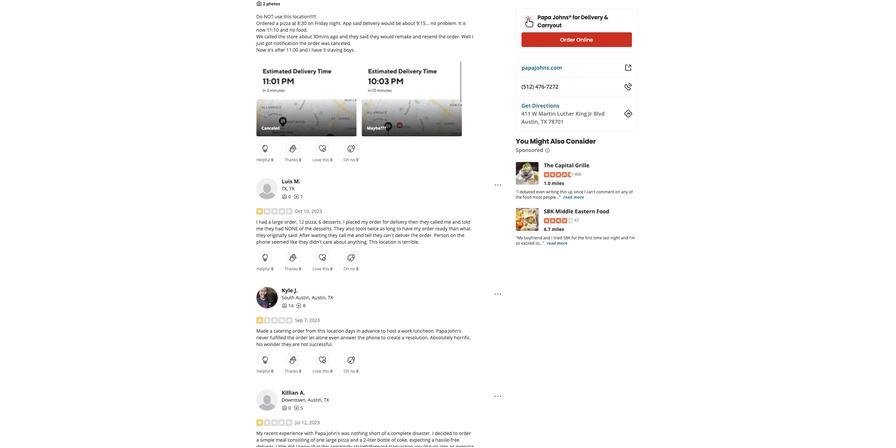 Task type: locate. For each thing, give the bounding box(es) containing it.
0 horizontal spatial papa
[[315, 431, 326, 437]]

of up bottle
[[382, 431, 386, 437]]

3 1 star rating image from the top
[[257, 420, 293, 427]]

days
[[346, 328, 356, 335]]

location inside made a catering order from this location days in advance to host a work luncheon. papa john's never fulfilled the order let alone even answer the phone to create a resolution. absolutely horrific. no wonder they are not successful.
[[327, 328, 344, 335]]

2 oh no 0 from the top
[[344, 267, 359, 272]]

1 1 star rating image from the top
[[257, 208, 293, 215]]

location down long
[[379, 239, 397, 246]]

papa inside made a catering order from this location days in advance to host a work luncheon. papa john's never fulfilled the order let alone even answer the phone to create a resolution. absolutely horrific. no wonder they are not successful.
[[437, 328, 447, 335]]

thanks 0 for luis
[[285, 267, 302, 272]]

j.
[[295, 287, 298, 295]]

1 helpful from the top
[[257, 157, 270, 163]]

read left since
[[564, 195, 573, 200]]

delivery
[[363, 20, 380, 27], [390, 219, 408, 225]]

about right be
[[403, 20, 416, 27]]

thanks for luis
[[285, 267, 298, 272]]

0 vertical spatial my
[[362, 219, 368, 225]]

0 horizontal spatial had
[[259, 219, 267, 225]]

jul 12, 2023
[[295, 420, 320, 426]]

papa up carryout
[[538, 14, 552, 21]]

of right any
[[630, 189, 633, 195]]

would left be
[[381, 20, 395, 27]]

location inside i had a large order, 12 pizza, 6 desserts. i placed my order for delivery then they called me and told me they had none of the desserts. they also tools twice as long to have my order ready than what they originally said. after waiting they call me and tell they can't deliver the order. person on the phone seemed like they didn't care about anything. this location is terrible.
[[379, 239, 397, 246]]

thanks 0
[[285, 157, 302, 163], [285, 267, 302, 272], [285, 369, 302, 375]]

0 vertical spatial about
[[403, 20, 416, 27]]

and down nothing
[[350, 437, 359, 444]]

1 menu image from the top
[[494, 181, 502, 189]]

disaster.
[[413, 431, 431, 437]]

of up that
[[311, 437, 315, 444]]

1 vertical spatial large
[[326, 437, 337, 444]]

16 review v2 image
[[294, 194, 299, 200], [297, 304, 302, 309], [294, 406, 299, 411]]

order.
[[447, 34, 461, 40], [420, 232, 433, 239]]

thanks 0 for kyle
[[285, 369, 302, 375]]

sbk middle eastern food link
[[544, 208, 610, 215]]

did
[[288, 444, 295, 448]]

twice
[[368, 226, 379, 232]]

on down than
[[451, 232, 456, 239]]

they up care
[[328, 232, 338, 239]]

simple
[[260, 437, 275, 444]]

0 vertical spatial phone
[[257, 239, 271, 246]]

0 horizontal spatial me
[[257, 226, 264, 232]]

1 vertical spatial was
[[342, 431, 350, 437]]

papa up absolutely
[[437, 328, 447, 335]]

1 friends element from the top
[[282, 194, 291, 200]]

1 16 friends v2 image from the top
[[282, 194, 287, 200]]

0 horizontal spatial large
[[272, 219, 283, 225]]

helpful 0 up photo of luis m.
[[257, 157, 274, 163]]

thanks 0 up killian a. link
[[285, 369, 302, 375]]

1 horizontal spatial my
[[414, 226, 421, 232]]

have inside i had a large order, 12 pizza, 6 desserts. i placed my order for delivery then they called me and told me they had none of the desserts. they also tools twice as long to have my order ready than what they originally said. after waiting they call me and tell they can't deliver the order. person on the phone seemed like they didn't care about anything. this location is terrible.
[[403, 226, 413, 232]]

0 vertical spatial helpful 0
[[257, 157, 274, 163]]

transaction
[[389, 444, 414, 448]]

1 vertical spatial 16 review v2 image
[[297, 304, 302, 309]]

and
[[280, 27, 289, 33], [340, 34, 348, 40], [413, 34, 422, 40], [300, 47, 308, 53], [453, 219, 461, 225], [356, 232, 364, 239], [544, 235, 551, 241], [622, 235, 629, 241], [350, 437, 359, 444]]

16 review v2 image for j.
[[297, 304, 302, 309]]

pizza up seemingly
[[338, 437, 349, 444]]

3 oh from the top
[[344, 369, 350, 375]]

said.
[[288, 232, 298, 239]]

oh for kyle j.
[[344, 369, 350, 375]]

austin, right downtown, on the bottom
[[308, 397, 323, 404]]

after
[[275, 47, 285, 53]]

2023 for m.
[[312, 208, 322, 215]]

1 horizontal spatial can't
[[587, 189, 596, 195]]

didn't
[[310, 239, 322, 246]]

they up "originally"
[[265, 226, 274, 232]]

m.
[[294, 178, 301, 185]]

friends element down downtown, on the bottom
[[282, 405, 291, 412]]

1 vertical spatial 1 star rating image
[[257, 318, 293, 324]]

helpful up photo of kyle j.
[[257, 267, 270, 272]]

2 helpful 0 from the top
[[257, 267, 274, 272]]

1 oh from the top
[[344, 157, 350, 163]]

austin, down w
[[522, 118, 540, 126]]

1 horizontal spatial order.
[[447, 34, 461, 40]]

my down then
[[414, 226, 421, 232]]

2 vertical spatial me
[[348, 232, 355, 239]]

into
[[440, 444, 449, 448]]

reviews element down luis m. tx, tx
[[294, 194, 303, 200]]

0 horizontal spatial john's
[[327, 431, 340, 437]]

read for middle
[[548, 241, 557, 246]]

16 friends v2 image for killian
[[282, 406, 287, 411]]

successful.
[[310, 342, 333, 348]]

is inside do not use this location!!!!! ordered a pizza at 8:30 on friday night. app said delivery would be about 9:15... no problem. it is now 11:10 and no food. we called the store about 30mins ago and they said they would remake and resend the order. well i just got notification the order was canceled. now it's after 11:00 and i have 3 staving boys.
[[463, 20, 467, 27]]

oh for luis m.
[[344, 267, 350, 272]]

1 vertical spatial oh
[[344, 267, 350, 272]]

menu image for kyle j.
[[494, 290, 502, 299]]

phone down advance
[[366, 335, 380, 341]]

1 vertical spatial can't
[[384, 232, 394, 239]]

0 horizontal spatial even
[[329, 335, 340, 341]]

answer
[[341, 335, 357, 341]]

2 vertical spatial friends element
[[282, 405, 291, 412]]

even
[[537, 189, 546, 195], [329, 335, 340, 341]]

0 vertical spatial 16 review v2 image
[[294, 194, 299, 200]]

what
[[460, 226, 471, 232]]

seemed
[[272, 239, 289, 246]]

phone
[[257, 239, 271, 246], [366, 335, 380, 341]]

3
[[323, 47, 326, 53]]

1 vertical spatial helpful 0
[[257, 267, 274, 272]]

photo of kyle j. image
[[257, 288, 278, 309]]

1 horizontal spatial sbk
[[564, 235, 571, 241]]

order inside do not use this location!!!!! ordered a pizza at 8:30 on friday night. app said delivery would be about 9:15... no problem. it is now 11:10 and no food. we called the store about 30mins ago and they said they would remake and resend the order. well i just got notification the order was canceled. now it's after 11:00 and i have 3 staving boys.
[[308, 40, 320, 47]]

0 horizontal spatial delivery
[[363, 20, 380, 27]]

on left any
[[616, 189, 621, 195]]

2 horizontal spatial papa
[[538, 14, 552, 21]]

photos
[[267, 1, 280, 7]]

2 vertical spatial on
[[451, 232, 456, 239]]

about down call
[[334, 239, 347, 246]]

1 vertical spatial 2023
[[310, 318, 320, 324]]

and up canceled.
[[340, 34, 348, 40]]

read right to…"
[[548, 241, 557, 246]]

0 vertical spatial read
[[564, 195, 573, 200]]

free
[[451, 437, 460, 444]]

they inside made a catering order from this location days in advance to host a work luncheon. papa john's never fulfilled the order let alone even answer the phone to create a resolution. absolutely horrific. no wonder they are not successful.
[[282, 342, 292, 348]]

location up answer
[[327, 328, 344, 335]]

phone inside made a catering order from this location days in advance to host a work luncheon. papa john's never fulfilled the order let alone even answer the phone to create a resolution. absolutely horrific. no wonder they are not successful.
[[366, 335, 380, 341]]

16 friends v2 image
[[282, 194, 287, 200], [282, 304, 287, 309], [282, 406, 287, 411]]

1 vertical spatial friends element
[[282, 303, 294, 310]]

jul
[[295, 420, 301, 426]]

friends element containing 14
[[282, 303, 294, 310]]

on inside do not use this location!!!!! ordered a pizza at 8:30 on friday night. app said delivery would be about 9:15... no problem. it is now 11:10 and no food. we called the store about 30mins ago and they said they would remake and resend the order. well i just got notification the order was canceled. now it's after 11:00 and i have 3 staving boys.
[[308, 20, 314, 27]]

was up seemingly
[[342, 431, 350, 437]]

order up twice
[[370, 219, 382, 225]]

16 review v2 image left 1
[[294, 194, 299, 200]]

1 horizontal spatial john's
[[449, 328, 462, 335]]

then
[[409, 219, 419, 225]]

2 1 star rating image from the top
[[257, 318, 293, 324]]

1 star rating image up catering
[[257, 318, 293, 324]]

0 vertical spatial had
[[259, 219, 267, 225]]

delivery up long
[[390, 219, 408, 225]]

miles down 4.5 star rating image
[[552, 180, 565, 187]]

0 horizontal spatial on
[[308, 20, 314, 27]]

thanks for kyle
[[285, 369, 298, 375]]

any
[[622, 189, 629, 195]]

tx inside killian a. downtown, austin, tx
[[324, 397, 329, 404]]

order down 30mins
[[308, 40, 320, 47]]

straightforward
[[354, 444, 388, 448]]

2 thanks 0 from the top
[[285, 267, 302, 272]]

pizza
[[280, 20, 291, 27], [338, 437, 349, 444]]

0 horizontal spatial is
[[398, 239, 401, 246]]

3 16 friends v2 image from the top
[[282, 406, 287, 411]]

0 vertical spatial more
[[574, 195, 585, 200]]

order. left well
[[447, 34, 461, 40]]

on for any
[[616, 189, 621, 195]]

1 miles from the top
[[552, 180, 565, 187]]

w
[[533, 110, 538, 118]]

people…"
[[544, 195, 561, 200]]

john's inside made a catering order from this location days in advance to host a work luncheon. papa john's never fulfilled the order let alone even answer the phone to create a resolution. absolutely horrific. no wonder they are not successful.
[[449, 328, 462, 335]]

was inside my recent experience with papa john's was nothing short of a complete disaster. i decided to order a simple meal consisting of one large pizza and a 2-liter bottle of coke, expecting a hassle-free delivery. little did i know that this seemingly straightforward transaction would turn into an exerci
[[342, 431, 350, 437]]

1 horizontal spatial large
[[326, 437, 337, 444]]

desserts. up they
[[323, 219, 342, 225]]

2 photos
[[263, 1, 280, 7]]

1 vertical spatial menu image
[[494, 290, 502, 299]]

large inside my recent experience with papa john's was nothing short of a complete disaster. i decided to order a simple meal consisting of one large pizza and a 2-liter bottle of coke, expecting a hassle-free delivery. little did i know that this seemingly straightforward transaction would turn into an exerci
[[326, 437, 337, 444]]

0 vertical spatial large
[[272, 219, 283, 225]]

this
[[284, 14, 292, 20], [323, 157, 329, 163], [561, 189, 567, 195], [323, 267, 329, 272], [318, 328, 326, 335], [323, 369, 329, 375], [322, 444, 330, 448]]

absolutely
[[431, 335, 453, 341]]

can't inside "i debated even writing this up since i can't comment on any of the food most people…"
[[587, 189, 596, 195]]

2023 for a.
[[309, 420, 320, 426]]

thanks up kyle j. link
[[285, 267, 298, 272]]

have left 3
[[312, 47, 322, 53]]

3 thanks 0 from the top
[[285, 369, 302, 375]]

1 vertical spatial pizza
[[338, 437, 349, 444]]

reviews element down downtown, on the bottom
[[294, 405, 303, 412]]

helpful for kyle j.
[[257, 369, 270, 375]]

can't right since
[[587, 189, 596, 195]]

3 friends element from the top
[[282, 405, 291, 412]]

1 vertical spatial john's
[[327, 431, 340, 437]]

you might also consider
[[516, 137, 597, 146]]

5
[[301, 405, 303, 412]]

2 miles from the top
[[552, 226, 565, 233]]

the left first
[[579, 235, 585, 241]]

this inside made a catering order from this location days in advance to host a work luncheon. papa john's never fulfilled the order let alone even answer the phone to create a resolution. absolutely horrific. no wonder they are not successful.
[[318, 328, 326, 335]]

3 love this 0 from the top
[[313, 369, 333, 375]]

1 vertical spatial read
[[548, 241, 557, 246]]

1 love this 0 from the top
[[313, 157, 333, 163]]

16 friends v2 image down tx, on the left of the page
[[282, 194, 287, 200]]

for inside "my boyfriend and i tried sbk for the first time last night and i'm so excited to…"
[[572, 235, 578, 241]]

friday
[[315, 20, 328, 27]]

0 vertical spatial thanks
[[285, 157, 298, 163]]

3 thanks from the top
[[285, 369, 298, 375]]

30mins
[[313, 34, 329, 40]]

thanks
[[285, 157, 298, 163], [285, 267, 298, 272], [285, 369, 298, 375]]

john's up horrific.
[[449, 328, 462, 335]]

2 horizontal spatial on
[[616, 189, 621, 195]]

austin, up sep 7, 2023
[[312, 295, 327, 301]]

friends element for killian
[[282, 405, 291, 412]]

a down my
[[257, 437, 259, 444]]

reviews element
[[294, 194, 303, 200], [297, 303, 306, 310], [294, 405, 303, 412]]

12,
[[302, 420, 308, 426]]

1 vertical spatial helpful
[[257, 267, 270, 272]]

1 vertical spatial read more link
[[548, 241, 568, 246]]

2 vertical spatial thanks 0
[[285, 369, 302, 375]]

reviews element for j.
[[297, 303, 306, 310]]

even down 1.0 on the top right of the page
[[537, 189, 546, 195]]

would down expecting
[[415, 444, 428, 448]]

1 vertical spatial miles
[[552, 226, 565, 233]]

0 vertical spatial 16 friends v2 image
[[282, 194, 287, 200]]

24 external link v2 image
[[625, 64, 633, 72]]

0 vertical spatial location
[[379, 239, 397, 246]]

8
[[303, 303, 306, 309]]

person
[[434, 232, 450, 239]]

and left i'm
[[622, 235, 629, 241]]

1 vertical spatial reviews element
[[297, 303, 306, 310]]

the down in
[[358, 335, 365, 341]]

1 vertical spatial sbk
[[564, 235, 571, 241]]

reviews element right 14
[[297, 303, 306, 310]]

2 vertical spatial reviews element
[[294, 405, 303, 412]]

0 vertical spatial thanks 0
[[285, 157, 302, 163]]

hassle-
[[436, 437, 451, 444]]

decided
[[435, 431, 452, 437]]

called up ready
[[431, 219, 443, 225]]

0 vertical spatial john's
[[449, 328, 462, 335]]

thanks 0 up luis m. link
[[285, 157, 302, 163]]

tx inside the kyle j. south austin, austin, tx
[[328, 295, 333, 301]]

1 star rating image
[[257, 208, 293, 215], [257, 318, 293, 324], [257, 420, 293, 427]]

1 star rating image for luis m.
[[257, 208, 293, 215]]

2 16 friends v2 image from the top
[[282, 304, 287, 309]]

the up 'are'
[[288, 335, 295, 341]]

and left resend
[[413, 34, 422, 40]]

have up deliver
[[403, 226, 413, 232]]

also
[[346, 226, 355, 232]]

friends element
[[282, 194, 291, 200], [282, 303, 294, 310], [282, 405, 291, 412]]

2 thanks from the top
[[285, 267, 298, 272]]

2 friends element from the top
[[282, 303, 294, 310]]

at
[[292, 20, 296, 27]]

horrific.
[[454, 335, 471, 341]]

16 review v2 image left 5 at bottom left
[[294, 406, 299, 411]]

16 review v2 image left '8'
[[297, 304, 302, 309]]

0 horizontal spatial have
[[312, 47, 322, 53]]

pizza left at
[[280, 20, 291, 27]]

0 vertical spatial is
[[463, 20, 467, 27]]

helpful 0 for kyle j.
[[257, 369, 274, 375]]

miles for middle
[[552, 226, 565, 233]]

made a catering order from this location days in advance to host a work luncheon. papa john's never fulfilled the order let alone even answer the phone to create a resolution. absolutely horrific. no wonder they are not successful.
[[257, 328, 471, 348]]

3 oh no 0 from the top
[[344, 369, 359, 375]]

1 vertical spatial about
[[299, 34, 312, 40]]

of inside "i debated even writing this up since i can't comment on any of the food most people…"
[[630, 189, 633, 195]]

2 vertical spatial for
[[572, 235, 578, 241]]

reviews element containing 5
[[294, 405, 303, 412]]

0 vertical spatial papa
[[538, 14, 552, 21]]

call
[[339, 232, 346, 239]]

0 horizontal spatial more
[[558, 241, 568, 246]]

0 vertical spatial love this 0
[[313, 157, 333, 163]]

order down "sep"
[[293, 328, 305, 335]]

it's
[[268, 47, 274, 53]]

0 horizontal spatial can't
[[384, 232, 394, 239]]

even inside made a catering order from this location days in advance to host a work luncheon. papa john's never fulfilled the order let alone even answer the phone to create a resolution. absolutely horrific. no wonder they are not successful.
[[329, 335, 340, 341]]

to inside i had a large order, 12 pizza, 6 desserts. i placed my order for delivery then they called me and told me they had none of the desserts. they also tools twice as long to have my order ready than what they originally said. after waiting they call me and tell they can't deliver the order. person on the phone seemed like they didn't care about anything. this location is terrible.
[[397, 226, 402, 232]]

0 vertical spatial 2023
[[312, 208, 322, 215]]

a up bottle
[[388, 431, 390, 437]]

for
[[573, 14, 581, 21], [383, 219, 389, 225], [572, 235, 578, 241]]

comment
[[597, 189, 615, 195]]

do
[[257, 14, 263, 20]]

my up tools
[[362, 219, 368, 225]]

1 horizontal spatial called
[[431, 219, 443, 225]]

2 love this 0 from the top
[[313, 267, 333, 272]]

helpful for luis m.
[[257, 267, 270, 272]]

2 vertical spatial love
[[313, 369, 322, 375]]

excited
[[522, 241, 535, 246]]

2 vertical spatial love this 0
[[313, 369, 333, 375]]

for up the as
[[383, 219, 389, 225]]

"i debated even writing this up since i can't comment on any of the food most people…"
[[516, 189, 633, 200]]

read more link for capital
[[564, 195, 585, 200]]

was up 3
[[321, 40, 330, 47]]

i had a large order, 12 pizza, 6 desserts. i placed my order for delivery then they called me and told me they had none of the desserts. they also tools twice as long to have my order ready than what they originally said. after waiting they call me and tell they can't deliver the order. person on the phone seemed like they didn't care about anything. this location is terrible.
[[257, 219, 471, 246]]

2 vertical spatial thanks
[[285, 369, 298, 375]]

friends element for kyle
[[282, 303, 294, 310]]

love this 0 for kyle j.
[[313, 369, 333, 375]]

16 friends v2 image for luis
[[282, 194, 287, 200]]

1 horizontal spatial location
[[379, 239, 397, 246]]

2 love from the top
[[313, 267, 322, 272]]

a down use
[[276, 20, 279, 27]]

reviews element containing 1
[[294, 194, 303, 200]]

2023 for j.
[[310, 318, 320, 324]]

friends element down tx, on the left of the page
[[282, 194, 291, 200]]

3 helpful from the top
[[257, 369, 270, 375]]

called up got
[[265, 34, 277, 40]]

read more down 6.7 miles
[[548, 241, 568, 246]]

care
[[323, 239, 333, 246]]

2 helpful from the top
[[257, 267, 270, 272]]

0 vertical spatial read more
[[564, 195, 585, 200]]

austin,
[[522, 118, 540, 126], [296, 295, 311, 301], [312, 295, 327, 301], [308, 397, 323, 404]]

reviews element for m.
[[294, 194, 303, 200]]

miles for capital
[[552, 180, 565, 187]]

1 horizontal spatial have
[[403, 226, 413, 232]]

miles down 4 star rating image
[[552, 226, 565, 233]]

was
[[321, 40, 330, 47], [342, 431, 350, 437]]

0 vertical spatial love
[[313, 157, 322, 163]]

is down deliver
[[398, 239, 401, 246]]

for right johns®
[[573, 14, 581, 21]]

3 love from the top
[[313, 369, 322, 375]]

1 vertical spatial order.
[[420, 232, 433, 239]]

about
[[403, 20, 416, 27], [299, 34, 312, 40], [334, 239, 347, 246]]

photo of luis m. image
[[257, 178, 278, 200]]

advance
[[362, 328, 380, 335]]

1 horizontal spatial delivery
[[390, 219, 408, 225]]

work
[[402, 328, 413, 335]]

3 helpful 0 from the top
[[257, 369, 274, 375]]

1 vertical spatial love this 0
[[313, 267, 333, 272]]

1 vertical spatial location
[[327, 328, 344, 335]]

1 vertical spatial read more
[[548, 241, 568, 246]]

large
[[272, 219, 283, 225], [326, 437, 337, 444]]

helpful up photo of luis m.
[[257, 157, 270, 163]]

john's inside my recent experience with papa john's was nothing short of a complete disaster. i decided to order a simple meal consisting of one large pizza and a 2-liter bottle of coke, expecting a hassle-free delivery. little did i know that this seemingly straightforward transaction would turn into an exerci
[[327, 431, 340, 437]]

can't inside i had a large order, 12 pizza, 6 desserts. i placed my order for delivery then they called me and told me they had none of the desserts. they also tools twice as long to have my order ready than what they originally said. after waiting they call me and tell they can't deliver the order. person on the phone seemed like they didn't care about anything. this location is terrible.
[[384, 232, 394, 239]]

1 vertical spatial papa
[[437, 328, 447, 335]]

order. left person
[[420, 232, 433, 239]]

16 review v2 image for a.
[[294, 406, 299, 411]]

2 oh from the top
[[344, 267, 350, 272]]

1 horizontal spatial papa
[[437, 328, 447, 335]]

now
[[257, 27, 266, 33]]

2023 right 7,
[[310, 318, 320, 324]]

sbk right tried
[[564, 235, 571, 241]]

is
[[463, 20, 467, 27], [398, 239, 401, 246]]

more down 6.7 miles
[[558, 241, 568, 246]]

2 vertical spatial 16 review v2 image
[[294, 406, 299, 411]]

oh no 0
[[344, 157, 359, 163], [344, 267, 359, 272], [344, 369, 359, 375]]

more right up
[[574, 195, 585, 200]]

on inside "i debated even writing this up since i can't comment on any of the food most people…"
[[616, 189, 621, 195]]

a inside do not use this location!!!!! ordered a pizza at 8:30 on friday night. app said delivery would be about 9:15... no problem. it is now 11:10 and no food. we called the store about 30mins ago and they said they would remake and resend the order. well i just got notification the order was canceled. now it's after 11:00 and i have 3 staving boys.
[[276, 20, 279, 27]]

sbk middle eastern food image
[[516, 208, 539, 231]]

1 star rating image for killian a.
[[257, 420, 293, 427]]

1 vertical spatial oh no 0
[[344, 267, 359, 272]]

they left 'are'
[[282, 342, 292, 348]]

1 vertical spatial thanks 0
[[285, 267, 302, 272]]

read more for middle
[[548, 241, 568, 246]]

0 vertical spatial order.
[[447, 34, 461, 40]]

luis
[[282, 178, 293, 185]]

i inside "my boyfriend and i tried sbk for the first time last night and i'm so excited to…"
[[552, 235, 553, 241]]

1 vertical spatial thanks
[[285, 267, 298, 272]]

1 vertical spatial delivery
[[390, 219, 408, 225]]

let
[[309, 335, 315, 341]]

i inside "i debated even writing this up since i can't comment on any of the food most people…"
[[585, 189, 586, 195]]

sep 7, 2023
[[295, 318, 320, 324]]

(0 reactions) element
[[271, 157, 274, 163], [299, 157, 302, 163], [331, 157, 333, 163], [356, 157, 359, 163], [271, 267, 274, 272], [299, 267, 302, 272], [331, 267, 333, 272], [356, 267, 359, 272], [271, 369, 274, 375], [299, 369, 302, 375], [331, 369, 333, 375], [356, 369, 359, 375]]

delivery.
[[257, 444, 275, 448]]

and inside my recent experience with papa john's was nothing short of a complete disaster. i decided to order a simple meal consisting of one large pizza and a 2-liter bottle of coke, expecting a hassle-free delivery. little did i know that this seemingly straightforward transaction would turn into an exerci
[[350, 437, 359, 444]]

killian a. link
[[282, 390, 305, 397]]

large left order,
[[272, 219, 283, 225]]

short
[[369, 431, 381, 437]]

0 vertical spatial menu image
[[494, 181, 502, 189]]

deliver
[[395, 232, 410, 239]]

7,
[[305, 318, 308, 324]]

16 info v2 image
[[545, 148, 551, 153]]

menu image for luis m.
[[494, 181, 502, 189]]

2 menu image from the top
[[494, 290, 502, 299]]

0 vertical spatial called
[[265, 34, 277, 40]]

menu image
[[494, 393, 502, 401]]

more
[[574, 195, 585, 200], [558, 241, 568, 246]]

miles
[[552, 180, 565, 187], [552, 226, 565, 233]]

0 horizontal spatial location
[[327, 328, 344, 335]]

0 vertical spatial would
[[381, 20, 395, 27]]

is right it
[[463, 20, 467, 27]]

reviews element containing 8
[[297, 303, 306, 310]]

0 horizontal spatial phone
[[257, 239, 271, 246]]

helpful 0 up photo of kyle j.
[[257, 267, 274, 272]]

a
[[276, 20, 279, 27], [269, 219, 271, 225], [270, 328, 273, 335], [398, 328, 401, 335], [402, 335, 405, 341], [388, 431, 390, 437], [257, 437, 259, 444], [360, 437, 363, 444], [432, 437, 435, 444]]

to
[[397, 226, 402, 232], [381, 328, 386, 335], [382, 335, 386, 341], [454, 431, 458, 437]]

and right 11:00 on the top
[[300, 47, 308, 53]]

waiting
[[312, 232, 327, 239]]

0 vertical spatial reviews element
[[294, 194, 303, 200]]

even right alone
[[329, 335, 340, 341]]

papa johns® for delivery & carryout
[[538, 14, 609, 29]]

menu image
[[494, 181, 502, 189], [494, 290, 502, 299]]

tx inside luis m. tx, tx
[[290, 186, 295, 192]]

read more up sbk middle eastern food
[[564, 195, 585, 200]]

read more link down 6.7 miles
[[548, 241, 568, 246]]

0 vertical spatial even
[[537, 189, 546, 195]]

1 star rating image up recent
[[257, 420, 293, 427]]

most
[[533, 195, 543, 200]]

tools
[[356, 226, 367, 232]]

me up than
[[445, 219, 452, 225]]

2 vertical spatial oh
[[344, 369, 350, 375]]



Task type: describe. For each thing, give the bounding box(es) containing it.
6.7
[[544, 226, 551, 233]]

1 horizontal spatial me
[[348, 232, 355, 239]]

they down after
[[299, 239, 308, 246]]

14
[[289, 303, 294, 309]]

food
[[524, 195, 532, 200]]

1 thanks 0 from the top
[[285, 157, 302, 163]]

photo of killian a. image
[[257, 390, 278, 411]]

luncheon.
[[414, 328, 435, 335]]

killian
[[282, 390, 299, 397]]

love for j.
[[313, 369, 322, 375]]

order. inside do not use this location!!!!! ordered a pizza at 8:30 on friday night. app said delivery would be about 9:15... no problem. it is now 11:10 and no food. we called the store about 30mins ago and they said they would remake and resend the order. well i just got notification the order was canceled. now it's after 11:00 and i have 3 staving boys.
[[447, 34, 461, 40]]

to inside my recent experience with papa john's was nothing short of a complete disaster. i decided to order a simple meal consisting of one large pizza and a 2-liter bottle of coke, expecting a hassle-free delivery. little did i know that this seemingly straightforward transaction would turn into an exerci
[[454, 431, 458, 437]]

10,
[[304, 208, 310, 215]]

read for capital
[[564, 195, 573, 200]]

canceled.
[[331, 40, 352, 47]]

sep
[[295, 318, 303, 324]]

food.
[[297, 27, 308, 33]]

you
[[516, 137, 529, 146]]

1.0
[[544, 180, 551, 187]]

order
[[561, 36, 576, 44]]

with
[[305, 431, 314, 437]]

up
[[568, 189, 573, 195]]

0 horizontal spatial about
[[299, 34, 312, 40]]

meal
[[276, 437, 287, 444]]

complete
[[391, 431, 412, 437]]

consisting
[[288, 437, 310, 444]]

order. inside i had a large order, 12 pizza, 6 desserts. i placed my order for delivery then they called me and told me they had none of the desserts. they also tools twice as long to have my order ready than what they originally said. after waiting they call me and tell they can't deliver the order. person on the phone seemed like they didn't care about anything. this location is terrible.
[[420, 232, 433, 239]]

also
[[551, 137, 565, 146]]

capital
[[556, 162, 574, 169]]

2-
[[364, 437, 368, 444]]

have inside do not use this location!!!!! ordered a pizza at 8:30 on friday night. app said delivery would be about 9:15... no problem. it is now 11:10 and no food. we called the store about 30mins ago and they said they would remake and resend the order. well i just got notification the order was canceled. now it's after 11:00 and i have 3 staving boys.
[[312, 47, 322, 53]]

12
[[299, 219, 304, 225]]

than
[[449, 226, 459, 232]]

large inside i had a large order, 12 pizza, 6 desserts. i placed my order for delivery then they called me and told me they had none of the desserts. they also tools twice as long to have my order ready than what they originally said. after waiting they call me and tell they can't deliver the order. person on the phone seemed like they didn't care about anything. this location is terrible.
[[272, 219, 283, 225]]

order left ready
[[422, 226, 434, 232]]

papa inside the "papa johns® for delivery & carryout"
[[538, 14, 552, 21]]

the capital grille image
[[516, 162, 539, 185]]

one
[[317, 437, 325, 444]]

even inside "i debated even writing this up since i can't comment on any of the food most people…"
[[537, 189, 546, 195]]

7272
[[547, 83, 559, 90]]

0 horizontal spatial my
[[362, 219, 368, 225]]

friends element for luis
[[282, 194, 291, 200]]

they
[[334, 226, 345, 232]]

16 camera v2 image
[[257, 1, 262, 6]]

would inside my recent experience with papa john's was nothing short of a complete disaster. i decided to order a simple meal consisting of one large pizza and a 2-liter bottle of coke, expecting a hassle-free delivery. little did i know that this seemingly straightforward transaction would turn into an exerci
[[415, 444, 428, 448]]

about inside i had a large order, 12 pizza, 6 desserts. i placed my order for delivery then they called me and told me they had none of the desserts. they also tools twice as long to have my order ready than what they originally said. after waiting they call me and tell they can't deliver the order. person on the phone seemed like they didn't care about anything. this location is terrible.
[[334, 239, 347, 246]]

11:00
[[287, 47, 299, 53]]

sponsored
[[516, 147, 544, 154]]

476-
[[536, 83, 547, 90]]

placed
[[346, 219, 360, 225]]

they up boys.
[[349, 34, 359, 40]]

austin, inside get directions 411 w martin luther king jr blvd austin, tx 78701
[[522, 118, 540, 126]]

we
[[257, 34, 263, 40]]

love this 0 for luis m.
[[313, 267, 333, 272]]

papa inside my recent experience with papa john's was nothing short of a complete disaster. i decided to order a simple meal consisting of one large pizza and a 2-liter bottle of coke, expecting a hassle-free delivery. little did i know that this seemingly straightforward transaction would turn into an exerci
[[315, 431, 326, 437]]

order up not
[[296, 335, 308, 341]]

1 horizontal spatial had
[[275, 226, 284, 232]]

the inside "i debated even writing this up since i can't comment on any of the food most people…"
[[516, 195, 523, 200]]

and up store
[[280, 27, 289, 33]]

1 star rating image for kyle j.
[[257, 318, 293, 324]]

was inside do not use this location!!!!! ordered a pizza at 8:30 on friday night. app said delivery would be about 9:15... no problem. it is now 11:10 and no food. we called the store about 30mins ago and they said they would remake and resend the order. well i just got notification the order was canceled. now it's after 11:00 and i have 3 staving boys.
[[321, 40, 330, 47]]

0 vertical spatial desserts.
[[323, 219, 342, 225]]

read more link for middle
[[548, 241, 568, 246]]

on for friday
[[308, 20, 314, 27]]

a left 2-
[[360, 437, 363, 444]]

1 vertical spatial would
[[381, 34, 394, 40]]

1 vertical spatial me
[[257, 226, 264, 232]]

called inside i had a large order, 12 pizza, 6 desserts. i placed my order for delivery then they called me and told me they had none of the desserts. they also tools twice as long to have my order ready than what they originally said. after waiting they call me and tell they can't deliver the order. person on the phone seemed like they didn't care about anything. this location is terrible.
[[431, 219, 443, 225]]

tx inside get directions 411 w martin luther king jr blvd austin, tx 78701
[[541, 118, 548, 126]]

2 horizontal spatial about
[[403, 20, 416, 27]]

last
[[604, 235, 610, 241]]

order inside my recent experience with papa john's was nothing short of a complete disaster. i decided to order a simple meal consisting of one large pizza and a 2-liter bottle of coke, expecting a hassle-free delivery. little did i know that this seemingly straightforward transaction would turn into an exerci
[[459, 431, 471, 437]]

and down '6.7'
[[544, 235, 551, 241]]

they left remake
[[370, 34, 380, 40]]

8:30
[[298, 20, 307, 27]]

luis m. link
[[282, 178, 301, 185]]

reviews element for a.
[[294, 405, 303, 412]]

more for capital
[[574, 195, 585, 200]]

16 friends v2 image for kyle
[[282, 304, 287, 309]]

that
[[312, 444, 320, 448]]

seemingly
[[331, 444, 353, 448]]

16 review v2 image for m.
[[294, 194, 299, 200]]

&
[[605, 14, 609, 21]]

for inside i had a large order, 12 pizza, 6 desserts. i placed my order for delivery then they called me and told me they had none of the desserts. they also tools twice as long to have my order ready than what they originally said. after waiting they call me and tell they can't deliver the order. person on the phone seemed like they didn't care about anything. this location is terrible.
[[383, 219, 389, 225]]

1 oh no 0 from the top
[[344, 157, 359, 163]]

and down tools
[[356, 232, 364, 239]]

and up than
[[453, 219, 461, 225]]

this inside "i debated even writing this up since i can't comment on any of the food most people…"
[[561, 189, 567, 195]]

delivery inside do not use this location!!!!! ordered a pizza at 8:30 on friday night. app said delivery would be about 9:15... no problem. it is now 11:10 and no food. we called the store about 30mins ago and they said they would remake and resend the order. well i just got notification the order was canceled. now it's after 11:00 and i have 3 staving boys.
[[363, 20, 380, 27]]

4.5 star rating image
[[544, 172, 574, 178]]

after
[[300, 232, 310, 239]]

oct 10, 2023
[[295, 208, 322, 215]]

location!!!!!
[[293, 14, 317, 20]]

they up this
[[373, 232, 383, 239]]

coke,
[[397, 437, 409, 444]]

get directions 411 w martin luther king jr blvd austin, tx 78701
[[522, 102, 605, 126]]

luther
[[558, 110, 575, 118]]

9:15...
[[417, 20, 430, 27]]

since
[[574, 189, 584, 195]]

now
[[257, 47, 267, 53]]

a down work
[[402, 335, 405, 341]]

0 vertical spatial said
[[353, 20, 362, 27]]

read more for capital
[[564, 195, 585, 200]]

recent
[[264, 431, 278, 437]]

know
[[299, 444, 310, 448]]

a inside i had a large order, 12 pizza, 6 desserts. i placed my order for delivery then they called me and told me they had none of the desserts. they also tools twice as long to have my order ready than what they originally said. after waiting they call me and tell they can't deliver the order. person on the phone seemed like they didn't care about anything. this location is terrible.
[[269, 219, 271, 225]]

(512) 476-7272
[[522, 83, 559, 90]]

sbk inside "my boyfriend and i tried sbk for the first time last night and i'm so excited to…"
[[564, 235, 571, 241]]

this inside my recent experience with papa john's was nothing short of a complete disaster. i decided to order a simple meal consisting of one large pizza and a 2-liter bottle of coke, expecting a hassle-free delivery. little did i know that this seemingly straightforward transaction would turn into an exerci
[[322, 444, 330, 448]]

an
[[450, 444, 455, 448]]

"my
[[516, 235, 524, 241]]

the down pizza,
[[305, 226, 312, 232]]

to left host
[[381, 328, 386, 335]]

of left coke,
[[392, 437, 396, 444]]

originally
[[267, 232, 287, 239]]

pizza inside my recent experience with papa john's was nothing short of a complete disaster. i decided to order a simple meal consisting of one large pizza and a 2-liter bottle of coke, expecting a hassle-free delivery. little did i know that this seemingly straightforward transaction would turn into an exerci
[[338, 437, 349, 444]]

1 thanks from the top
[[285, 157, 298, 163]]

just
[[257, 40, 264, 47]]

2 horizontal spatial me
[[445, 219, 452, 225]]

the down food.
[[300, 40, 307, 47]]

they right then
[[420, 219, 429, 225]]

the up terrible.
[[411, 232, 419, 239]]

1.0 miles
[[544, 180, 565, 187]]

the down what
[[458, 232, 465, 239]]

delivery inside i had a large order, 12 pizza, 6 desserts. i placed my order for delivery then they called me and told me they had none of the desserts. they also tools twice as long to have my order ready than what they originally said. after waiting they call me and tell they can't deliver the order. person on the phone seemed like they didn't care about anything. this location is terrible.
[[390, 219, 408, 225]]

be
[[396, 20, 402, 27]]

6.7 miles
[[544, 226, 565, 233]]

resolution.
[[406, 335, 429, 341]]

phone inside i had a large order, 12 pizza, 6 desserts. i placed my order for delivery then they called me and told me they had none of the desserts. they also tools twice as long to have my order ready than what they originally said. after waiting they call me and tell they can't deliver the order. person on the phone seemed like they didn't care about anything. this location is terrible.
[[257, 239, 271, 246]]

tx,
[[282, 186, 288, 192]]

"my boyfriend and i tried sbk for the first time last night and i'm so excited to…"
[[516, 235, 636, 246]]

store
[[287, 34, 298, 40]]

1 vertical spatial said
[[360, 34, 369, 40]]

more for middle
[[558, 241, 568, 246]]

liter
[[368, 437, 377, 444]]

johns®
[[553, 14, 572, 21]]

4 star rating image
[[544, 218, 574, 224]]

well
[[462, 34, 471, 40]]

they left "originally"
[[257, 232, 266, 239]]

oh no 0 for luis m.
[[344, 267, 359, 272]]

a up 'turn'
[[432, 437, 435, 444]]

of inside i had a large order, 12 pizza, 6 desserts. i placed my order for delivery then they called me and told me they had none of the desserts. they also tools twice as long to have my order ready than what they originally said. after waiting they call me and tell they can't deliver the order. person on the phone seemed like they didn't care about anything. this location is terrible.
[[299, 226, 304, 232]]

for inside the "papa johns® for delivery & carryout"
[[573, 14, 581, 21]]

helpful 0 for luis m.
[[257, 267, 274, 272]]

to left create on the bottom of page
[[382, 335, 386, 341]]

app
[[343, 20, 352, 27]]

2
[[263, 1, 265, 7]]

pizza inside do not use this location!!!!! ordered a pizza at 8:30 on friday night. app said delivery would be about 9:15... no problem. it is now 11:10 and no food. we called the store about 30mins ago and they said they would remake and resend the order. well i just got notification the order was canceled. now it's after 11:00 and i have 3 staving boys.
[[280, 20, 291, 27]]

a right made
[[270, 328, 273, 335]]

this inside do not use this location!!!!! ordered a pizza at 8:30 on friday night. app said delivery would be about 9:15... no problem. it is now 11:10 and no food. we called the store about 30mins ago and they said they would remake and resend the order. well i just got notification the order was canceled. now it's after 11:00 and i have 3 staving boys.
[[284, 14, 292, 20]]

love for m.
[[313, 267, 322, 272]]

oh no 0 for kyle j.
[[344, 369, 359, 375]]

the inside "my boyfriend and i tried sbk for the first time last night and i'm so excited to…"
[[579, 235, 585, 241]]

i'm
[[630, 235, 636, 241]]

called inside do not use this location!!!!! ordered a pizza at 8:30 on friday night. app said delivery would be about 9:15... no problem. it is now 11:10 and no food. we called the store about 30mins ago and they said they would remake and resend the order. well i just got notification the order was canceled. now it's after 11:00 and i have 3 staving boys.
[[265, 34, 277, 40]]

1 love from the top
[[313, 157, 322, 163]]

on inside i had a large order, 12 pizza, 6 desserts. i placed my order for delivery then they called me and told me they had none of the desserts. they also tools twice as long to have my order ready than what they originally said. after waiting they call me and tell they can't deliver the order. person on the phone seemed like they didn't care about anything. this location is terrible.
[[451, 232, 456, 239]]

a right host
[[398, 328, 401, 335]]

food
[[597, 208, 610, 215]]

notification
[[274, 40, 299, 47]]

1 vertical spatial desserts.
[[313, 226, 333, 232]]

is inside i had a large order, 12 pizza, 6 desserts. i placed my order for delivery then they called me and told me they had none of the desserts. they also tools twice as long to have my order ready than what they originally said. after waiting they call me and tell they can't deliver the order. person on the phone seemed like they didn't care about anything. this location is terrible.
[[398, 239, 401, 246]]

24 phone v2 image
[[625, 83, 633, 91]]

austin, inside killian a. downtown, austin, tx
[[308, 397, 323, 404]]

tried
[[554, 235, 563, 241]]

0 vertical spatial sbk
[[544, 208, 555, 215]]

1 helpful 0 from the top
[[257, 157, 274, 163]]

ready
[[436, 226, 448, 232]]

eastern
[[576, 208, 596, 215]]

get directions link
[[522, 102, 560, 109]]

the right resend
[[439, 34, 446, 40]]

fulfilled
[[270, 335, 286, 341]]

the up notification
[[279, 34, 286, 40]]

none
[[285, 226, 298, 232]]

austin, up '8'
[[296, 295, 311, 301]]

the capital grille
[[544, 162, 590, 169]]

boys.
[[344, 47, 356, 53]]

kyle j. link
[[282, 287, 298, 295]]

anything.
[[348, 239, 368, 246]]

1 vertical spatial my
[[414, 226, 421, 232]]

24 directions v2 image
[[625, 110, 633, 118]]



Task type: vqa. For each thing, say whether or not it's contained in the screenshot.
16 verified v2 image corresponding to Lee's Air Plumbing & Heating
no



